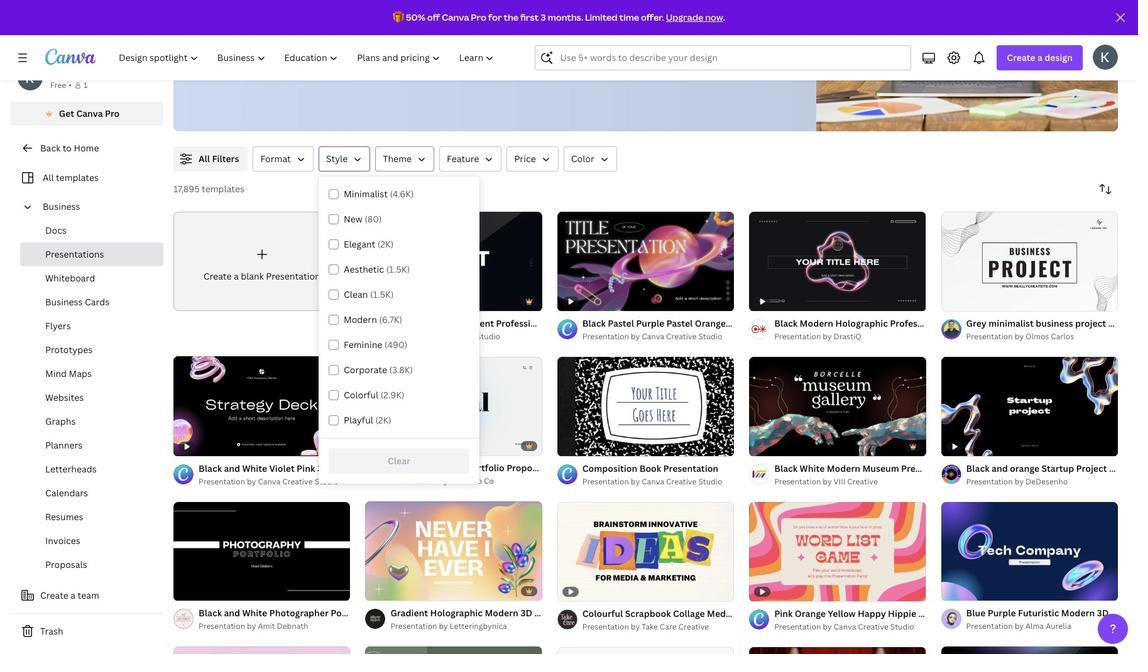 Task type: locate. For each thing, give the bounding box(es) containing it.
black inside the black modern holographic professional presentation presentation by drastiq
[[774, 318, 798, 329]]

all inside all templates link
[[43, 172, 54, 184]]

(1.5k) for clean (1.5k)
[[370, 288, 394, 300]]

(1.5k) down aesthetic (1.5k)
[[370, 288, 394, 300]]

pink inside pink orange yellow happy hippie word list game presentation party presentation by canva creative studio
[[774, 608, 793, 620]]

black for black and white violet pink 3d strategy deck business presentation
[[199, 462, 222, 474]]

0 vertical spatial present
[[532, 50, 570, 64]]

professional up presentation by rafiico studio link
[[496, 317, 549, 329]]

1
[[84, 80, 88, 90], [950, 296, 954, 305], [566, 441, 570, 451], [758, 441, 762, 451], [374, 586, 378, 595], [950, 586, 954, 595]]

2 vertical spatial create
[[40, 589, 68, 601]]

minimalist
[[989, 317, 1034, 329]]

1 vertical spatial (1.5k)
[[370, 288, 394, 300]]

get canva pro button
[[10, 102, 163, 126]]

white up presentation by viii creative link
[[800, 462, 825, 474]]

studio inside composition book presentation presentation by canva creative studio
[[698, 476, 722, 487]]

team
[[78, 589, 99, 601]]

corporate (3.8k)
[[344, 364, 413, 376]]

the
[[504, 11, 519, 23]]

17,895
[[173, 183, 200, 195]]

0 vertical spatial free
[[273, 50, 294, 64]]

by inside colourful scrapbook collage media marketing brainstorm presentation presentation by take care creative
[[631, 622, 640, 632]]

a inside dropdown button
[[1038, 52, 1043, 63]]

2 vertical spatial business
[[393, 462, 431, 474]]

composition book presentation link
[[582, 462, 722, 476]]

docs link
[[20, 219, 163, 243]]

1 vertical spatial (2k)
[[375, 414, 391, 426]]

1 horizontal spatial create
[[203, 270, 232, 282]]

1 of 25
[[566, 441, 588, 451]]

25
[[580, 441, 588, 451]]

with left our
[[454, 34, 474, 48]]

presentation by rafiico studio link
[[391, 330, 542, 343]]

modern up feminine
[[344, 314, 377, 326]]

0 horizontal spatial portfolio
[[331, 607, 369, 619]]

rafiico
[[450, 331, 475, 342]]

prototypes
[[45, 344, 93, 356]]

all for all templates
[[43, 172, 54, 184]]

pink and yellow colorful makeup company business presentation image
[[173, 647, 350, 654]]

a for presentation
[[229, 34, 235, 48]]

0 vertical spatial pink
[[297, 462, 315, 474]]

white inside black and white violet pink 3d strategy deck business presentation presentation by canva creative studio
[[242, 462, 267, 474]]

a inside button
[[71, 589, 75, 601]]

templates for all templates
[[56, 172, 99, 184]]

colourful scrapbook collage media marketing brainstorm presentation link
[[582, 607, 886, 621]]

back to home link
[[10, 136, 163, 161]]

create a blank presentation element
[[173, 212, 350, 311]]

by inside black and white violet pink 3d strategy deck business presentation presentation by canva creative studio
[[247, 476, 256, 487]]

1 vertical spatial all
[[43, 172, 54, 184]]

1 horizontal spatial gradient
[[456, 317, 494, 329]]

0 horizontal spatial 1 of 10 link
[[365, 501, 542, 601]]

clear button
[[329, 449, 469, 474]]

your down high-
[[596, 50, 618, 64]]

proposal
[[507, 462, 544, 474]]

1 of 10 for gradient
[[374, 586, 396, 595]]

graphs link
[[20, 410, 163, 434]]

a for team
[[71, 589, 75, 601]]

presentations
[[45, 248, 104, 260]]

0 horizontal spatial all
[[43, 172, 54, 184]]

business inside black and white violet pink 3d strategy deck business presentation presentation by canva creative studio
[[393, 462, 431, 474]]

modern
[[344, 314, 377, 326], [800, 318, 833, 329], [827, 462, 860, 474]]

black and white photographer portfolio presentation presentation by amit debnath
[[199, 607, 426, 632]]

create down proposals
[[40, 589, 68, 601]]

that
[[302, 34, 322, 48]]

hippie
[[888, 608, 916, 620]]

0 vertical spatial business
[[43, 200, 80, 212]]

black and gray gradient professional presentation link
[[391, 316, 606, 330]]

portfolio up co at the bottom left of page
[[467, 462, 505, 474]]

of for presentation by viii creative
[[763, 441, 770, 451]]

creative inside black white modern museum presentation presentation by viii creative
[[847, 476, 878, 487]]

by inside composition book presentation presentation by canva creative studio
[[631, 476, 640, 487]]

presentation by canva creative studio link
[[582, 331, 734, 343], [199, 475, 350, 488], [582, 476, 722, 488], [774, 621, 926, 634]]

carlos
[[1051, 331, 1074, 342]]

(2k) for elegant (2k)
[[378, 238, 394, 250]]

and for studio
[[416, 317, 432, 329]]

modern pitch deck presentation template image
[[557, 647, 734, 654]]

to right back
[[63, 142, 72, 154]]

black for black modern holographic professional presentation
[[774, 318, 798, 329]]

style
[[326, 153, 348, 165]]

pro up back to home 'link'
[[105, 107, 120, 119]]

0 vertical spatial portfolio
[[467, 462, 505, 474]]

all for all filters
[[199, 153, 210, 165]]

canva inside button
[[76, 107, 103, 119]]

presentation inside grey minimalist business project present presentation by olmos carlos
[[966, 331, 1013, 342]]

0 horizontal spatial templates
[[56, 172, 99, 184]]

presentation by canva creative studio link for pink orange yellow happy hippie word list game presentation party
[[774, 621, 926, 634]]

1 vertical spatial business
[[45, 296, 83, 308]]

by inside the black modern holographic professional presentation presentation by drastiq
[[823, 331, 832, 342]]

1 of 10 link for portfolio
[[365, 501, 542, 601]]

all inside all filters button
[[199, 153, 210, 165]]

by inside grey minimalist business project present presentation by olmos carlos
[[1015, 331, 1024, 342]]

0 vertical spatial with
[[454, 34, 474, 48]]

black inside black and gray gradient professional presentation presentation by rafiico studio
[[391, 317, 414, 329]]

and left gray
[[416, 317, 432, 329]]

gradient inside gradient minimal portfolio proposal presentation presentation by la-porto co
[[391, 462, 428, 474]]

modern up presentation by drastiq link in the right bottom of the page
[[800, 318, 833, 329]]

black white modern museum presentation link
[[774, 462, 956, 476]]

0 vertical spatial pro
[[471, 11, 486, 23]]

1 horizontal spatial all
[[199, 153, 210, 165]]

a inside 'element'
[[234, 270, 239, 282]]

and inside design a presentation that blows your audience away with our stunning collection of high-quality slide templates. free to personalize online so you can collaborate and present with your colleagues.
[[512, 50, 530, 64]]

black inside black and white violet pink 3d strategy deck business presentation presentation by canva creative studio
[[199, 462, 222, 474]]

🎁 50% off canva pro for the first 3 months. limited time offer. upgrade now .
[[393, 11, 725, 23]]

0 horizontal spatial present
[[532, 50, 570, 64]]

prototypes link
[[20, 338, 163, 362]]

1 of 25 link
[[557, 357, 734, 456]]

0 horizontal spatial pink
[[297, 462, 315, 474]]

(1.5k) right aesthetic
[[386, 263, 410, 275]]

0 vertical spatial to
[[296, 50, 307, 64]]

of for presentation by alma aurelia
[[955, 586, 962, 595]]

presentation inside black and orange startup project modern presentation by dedesenho
[[966, 476, 1013, 487]]

1 vertical spatial portfolio
[[331, 607, 369, 619]]

a left team
[[71, 589, 75, 601]]

planners
[[45, 439, 82, 451]]

1 vertical spatial present
[[1108, 317, 1138, 329]]

of for presentation by canva creative studio
[[571, 441, 578, 451]]

black for black white modern museum presentation
[[774, 462, 798, 474]]

by inside pink orange yellow happy hippie word list game presentation party presentation by canva creative studio
[[823, 622, 832, 632]]

gradient up presentation by rafiico studio link
[[456, 317, 494, 329]]

1 horizontal spatial 10
[[964, 586, 972, 595]]

pink left 3d
[[297, 462, 315, 474]]

1 vertical spatial free
[[50, 80, 66, 90]]

(2k) right playful
[[375, 414, 391, 426]]

business up "flyers"
[[45, 296, 83, 308]]

with down collection
[[572, 50, 593, 64]]

gradient minimal portfolio proposal presentation image
[[365, 356, 542, 456]]

black inside black and orange startup project modern presentation by dedesenho
[[966, 462, 990, 474]]

colleagues.
[[620, 50, 674, 64]]

1 of 10 link
[[365, 501, 542, 601], [941, 502, 1118, 601]]

0 vertical spatial (2k)
[[378, 238, 394, 250]]

professional inside black and gray gradient professional presentation presentation by rafiico studio
[[496, 317, 549, 329]]

a up templates.
[[229, 34, 235, 48]]

1 horizontal spatial free
[[273, 50, 294, 64]]

composition book presentation image
[[557, 357, 734, 456]]

design a presentation that blows your audience away with our stunning collection of high-quality slide templates. free to personalize online so you can collaborate and present with your colleagues.
[[194, 34, 674, 64]]

and for presentation
[[224, 462, 240, 474]]

professional right the holographic
[[890, 318, 943, 329]]

studio inside pink orange yellow happy hippie word list game presentation party presentation by canva creative studio
[[890, 622, 914, 632]]

and inside black and white violet pink 3d strategy deck business presentation presentation by canva creative studio
[[224, 462, 240, 474]]

price button
[[507, 146, 558, 172]]

1 horizontal spatial 1 of 10
[[950, 586, 972, 595]]

present down collection
[[532, 50, 570, 64]]

of inside design a presentation that blows your audience away with our stunning collection of high-quality slide templates. free to personalize online so you can collaborate and present with your colleagues.
[[591, 34, 601, 48]]

free left '•'
[[50, 80, 66, 90]]

a left "blank" in the left top of the page
[[234, 270, 239, 282]]

a inside design a presentation that blows your audience away with our stunning collection of high-quality slide templates. free to personalize online so you can collaborate and present with your colleagues.
[[229, 34, 235, 48]]

(490)
[[385, 339, 407, 351]]

create left "blank" in the left top of the page
[[203, 270, 232, 282]]

white up amit
[[242, 607, 267, 619]]

white
[[242, 462, 267, 474], [800, 462, 825, 474], [242, 607, 267, 619]]

white left violet
[[242, 462, 267, 474]]

black inside black white modern museum presentation presentation by viii creative
[[774, 462, 798, 474]]

•
[[69, 80, 72, 90]]

by
[[439, 331, 448, 342], [1015, 331, 1024, 342], [631, 331, 640, 342], [823, 331, 832, 342], [439, 476, 448, 487], [247, 476, 256, 487], [631, 476, 640, 487], [823, 476, 832, 487], [1015, 476, 1024, 487], [439, 621, 448, 631], [247, 621, 256, 632], [1015, 621, 1024, 632], [823, 622, 832, 632], [631, 622, 640, 632]]

1 of 14
[[950, 296, 972, 305]]

0 vertical spatial create
[[1007, 52, 1035, 63]]

portfolio
[[467, 462, 505, 474], [331, 607, 369, 619]]

and inside black and gray gradient professional presentation presentation by rafiico studio
[[416, 317, 432, 329]]

portfolio inside gradient minimal portfolio proposal presentation presentation by la-porto co
[[467, 462, 505, 474]]

pro left for
[[471, 11, 486, 23]]

Search search field
[[560, 46, 903, 70]]

0 horizontal spatial 10
[[388, 586, 396, 595]]

create inside button
[[40, 589, 68, 601]]

0 horizontal spatial to
[[63, 142, 72, 154]]

1 horizontal spatial your
[[596, 50, 618, 64]]

price
[[514, 153, 536, 165]]

letterheads
[[45, 463, 97, 475]]

studio inside black and white violet pink 3d strategy deck business presentation presentation by canva creative studio
[[315, 476, 338, 487]]

white inside black white modern museum presentation presentation by viii creative
[[800, 462, 825, 474]]

presentation by canva creative studio link for black and white violet pink 3d strategy deck business presentation
[[199, 475, 350, 488]]

presentation inside presentation by alma aurelia 'link'
[[966, 621, 1013, 632]]

free down presentation
[[273, 50, 294, 64]]

1 horizontal spatial to
[[296, 50, 307, 64]]

and inside black and white photographer portfolio presentation presentation by amit debnath
[[224, 607, 240, 619]]

(3.8k)
[[389, 364, 413, 376]]

1 for presentation by canva creative studio
[[566, 441, 570, 451]]

docs
[[45, 224, 67, 236]]

invoices
[[45, 535, 80, 547]]

1 horizontal spatial professional
[[890, 318, 943, 329]]

clear
[[388, 455, 410, 467]]

websites
[[45, 392, 84, 403]]

to
[[296, 50, 307, 64], [63, 142, 72, 154]]

portfolio inside black and white photographer portfolio presentation presentation by amit debnath
[[331, 607, 369, 619]]

aesthetic (1.5k)
[[344, 263, 410, 275]]

calendars
[[45, 487, 88, 499]]

0 horizontal spatial your
[[355, 34, 377, 48]]

all filters button
[[173, 146, 248, 172]]

by inside black and white photographer portfolio presentation presentation by amit debnath
[[247, 621, 256, 632]]

1 horizontal spatial present
[[1108, 317, 1138, 329]]

take
[[642, 622, 658, 632]]

business up docs
[[43, 200, 80, 212]]

templates down filters
[[202, 183, 244, 195]]

a left design
[[1038, 52, 1043, 63]]

pink left orange
[[774, 608, 793, 620]]

1 vertical spatial gradient
[[391, 462, 428, 474]]

(2k)
[[378, 238, 394, 250], [375, 414, 391, 426]]

presentation by drastiq link
[[774, 331, 926, 343]]

pink
[[297, 462, 315, 474], [774, 608, 793, 620]]

presentation
[[237, 34, 299, 48]]

feminine
[[344, 339, 382, 351]]

templates down back to home
[[56, 172, 99, 184]]

0 vertical spatial all
[[199, 153, 210, 165]]

(2.9k)
[[381, 389, 404, 401]]

2 horizontal spatial create
[[1007, 52, 1035, 63]]

canva
[[442, 11, 469, 23], [76, 107, 103, 119], [642, 331, 664, 342], [258, 476, 280, 487], [642, 476, 664, 487], [834, 622, 856, 632]]

1 horizontal spatial templates
[[202, 183, 244, 195]]

all filters
[[199, 153, 239, 165]]

professional
[[496, 317, 549, 329], [890, 318, 943, 329]]

0 horizontal spatial free
[[50, 80, 66, 90]]

your up online
[[355, 34, 377, 48]]

gradient left minimal
[[391, 462, 428, 474]]

create inside dropdown button
[[1007, 52, 1035, 63]]

and
[[512, 50, 530, 64], [416, 317, 432, 329], [224, 462, 240, 474], [992, 462, 1008, 474], [224, 607, 240, 619]]

1 for presentation by letteringbynica
[[374, 586, 378, 595]]

clean
[[344, 288, 368, 300]]

create left design
[[1007, 52, 1035, 63]]

and left violet
[[224, 462, 240, 474]]

modern up viii
[[827, 462, 860, 474]]

1 horizontal spatial pink
[[774, 608, 793, 620]]

and up presentation by amit debnath link on the left of the page
[[224, 607, 240, 619]]

all down back
[[43, 172, 54, 184]]

playful (2k)
[[344, 414, 391, 426]]

1 horizontal spatial with
[[572, 50, 593, 64]]

color button
[[564, 146, 617, 172]]

style button
[[319, 146, 370, 172]]

0 vertical spatial (1.5k)
[[386, 263, 410, 275]]

0 horizontal spatial 1 of 10
[[374, 586, 396, 595]]

1 vertical spatial pink
[[774, 608, 793, 620]]

modern inside black white modern museum presentation presentation by viii creative
[[827, 462, 860, 474]]

months.
[[548, 11, 583, 23]]

upgrade
[[666, 11, 703, 23]]

present right project
[[1108, 317, 1138, 329]]

all left filters
[[199, 153, 210, 165]]

business right deck
[[393, 462, 431, 474]]

(2k) for playful (2k)
[[375, 414, 391, 426]]

to down that
[[296, 50, 307, 64]]

and inside black and orange startup project modern presentation by dedesenho
[[992, 462, 1008, 474]]

(2k) right the elegant
[[378, 238, 394, 250]]

white inside black and white photographer portfolio presentation presentation by amit debnath
[[242, 607, 267, 619]]

1 vertical spatial to
[[63, 142, 72, 154]]

porto
[[462, 476, 482, 487]]

to inside design a presentation that blows your audience away with our stunning collection of high-quality slide templates. free to personalize online so you can collaborate and present with your colleagues.
[[296, 50, 307, 64]]

gray
[[434, 317, 454, 329]]

1 horizontal spatial pro
[[471, 11, 486, 23]]

elegant
[[344, 238, 375, 250]]

1 horizontal spatial portfolio
[[467, 462, 505, 474]]

0 horizontal spatial gradient
[[391, 462, 428, 474]]

and down stunning
[[512, 50, 530, 64]]

0 vertical spatial your
[[355, 34, 377, 48]]

media
[[707, 608, 733, 620]]

create inside 'element'
[[203, 270, 232, 282]]

1 horizontal spatial 1 of 10 link
[[941, 502, 1118, 601]]

portfolio right "photographer"
[[331, 607, 369, 619]]

and left orange at the right bottom
[[992, 462, 1008, 474]]

0 horizontal spatial professional
[[496, 317, 549, 329]]

black inside black and white photographer portfolio presentation presentation by amit debnath
[[199, 607, 222, 619]]

presentation by amit debnath link
[[199, 620, 350, 633]]

templates.
[[219, 50, 270, 64]]

presentation by alma aurelia link
[[966, 621, 1118, 633]]

None search field
[[535, 45, 911, 70]]

1 vertical spatial create
[[203, 270, 232, 282]]

minimalist (4.6k)
[[344, 188, 414, 200]]

17,895 templates
[[173, 183, 244, 195]]

0 horizontal spatial create
[[40, 589, 68, 601]]

all templates link
[[18, 166, 156, 190]]

yellow
[[828, 608, 856, 620]]

white for black and white violet pink 3d strategy deck business presentation
[[242, 462, 267, 474]]

present inside grey minimalist business project present presentation by olmos carlos
[[1108, 317, 1138, 329]]

you
[[413, 50, 431, 64]]

0 vertical spatial gradient
[[456, 317, 494, 329]]

color
[[571, 153, 594, 165]]

1 vertical spatial pro
[[105, 107, 120, 119]]

0 horizontal spatial pro
[[105, 107, 120, 119]]



Task type: describe. For each thing, give the bounding box(es) containing it.
(1.5k) for aesthetic (1.5k)
[[386, 263, 410, 275]]

creative inside black and white violet pink 3d strategy deck business presentation presentation by canva creative studio
[[282, 476, 313, 487]]

colourful
[[582, 608, 623, 620]]

create a design button
[[997, 45, 1083, 70]]

care
[[660, 622, 677, 632]]

presentation by letteringbynica link
[[391, 620, 542, 633]]

1 of 14 link
[[941, 212, 1118, 311]]

gradient minimal portfolio proposal presentation presentation by la-porto co
[[391, 462, 602, 487]]

presentation by letteringbynica
[[391, 621, 507, 631]]

by inside black and gray gradient professional presentation presentation by rafiico studio
[[439, 331, 448, 342]]

canva inside pink orange yellow happy hippie word list game presentation party presentation by canva creative studio
[[834, 622, 856, 632]]

get canva pro
[[59, 107, 120, 119]]

1 vertical spatial your
[[596, 50, 618, 64]]

minimalist
[[344, 188, 388, 200]]

1 for presentation by alma aurelia
[[950, 586, 954, 595]]

black white modern museum presentation presentation by viii creative
[[774, 462, 956, 487]]

canva inside black and white violet pink 3d strategy deck business presentation presentation by canva creative studio
[[258, 476, 280, 487]]

presentation by alma aurelia
[[966, 621, 1071, 632]]

quality
[[629, 34, 662, 48]]

orange
[[795, 608, 826, 620]]

by inside 'link'
[[1015, 621, 1024, 632]]

can
[[434, 50, 451, 64]]

dark modern corporate app development startup pitch deck presentation image
[[941, 647, 1118, 654]]

business link
[[38, 195, 156, 219]]

business for business
[[43, 200, 80, 212]]

planners link
[[20, 434, 163, 458]]

by inside "link"
[[439, 621, 448, 631]]

clean (1.5k)
[[344, 288, 394, 300]]

by inside black white modern museum presentation presentation by viii creative
[[823, 476, 832, 487]]

feature
[[447, 153, 479, 165]]

.
[[723, 11, 725, 23]]

a for blank
[[234, 270, 239, 282]]

business
[[1036, 317, 1073, 329]]

modern inside the black modern holographic professional presentation presentation by drastiq
[[800, 318, 833, 329]]

graphs
[[45, 415, 76, 427]]

photographer
[[269, 607, 329, 619]]

presentation by take care creative link
[[582, 621, 734, 634]]

websites link
[[20, 386, 163, 410]]

Sort by button
[[1093, 177, 1118, 202]]

black and orange startup project modern presentation by dedesenho
[[966, 462, 1138, 487]]

project
[[1076, 462, 1107, 474]]

modern
[[1109, 462, 1138, 474]]

all templates
[[43, 172, 99, 184]]

black white modern museum presentation image
[[749, 357, 926, 456]]

dedesenho
[[1026, 476, 1068, 487]]

olmos
[[1026, 331, 1049, 342]]

of for presentation by letteringbynica
[[379, 586, 386, 595]]

presentation by la-porto co link
[[391, 475, 542, 488]]

strategy
[[331, 462, 367, 474]]

resumes link
[[20, 505, 163, 529]]

violet
[[269, 462, 295, 474]]

gradient inside black and gray gradient professional presentation presentation by rafiico studio
[[456, 317, 494, 329]]

blank
[[241, 270, 264, 282]]

time
[[619, 11, 639, 23]]

colorful (2.9k)
[[344, 389, 404, 401]]

0 horizontal spatial with
[[454, 34, 474, 48]]

create a blank presentation link
[[173, 212, 350, 311]]

by inside gradient minimal portfolio proposal presentation presentation by la-porto co
[[439, 476, 448, 487]]

pink inside black and white violet pink 3d strategy deck business presentation presentation by canva creative studio
[[297, 462, 315, 474]]

modern (6.7k)
[[344, 314, 402, 326]]

proposals link
[[20, 553, 163, 577]]

presentation by canva creative studio link for composition book presentation
[[582, 476, 722, 488]]

kendall parks image
[[1093, 45, 1118, 70]]

canva inside composition book presentation presentation by canva creative studio
[[642, 476, 664, 487]]

create for create a design
[[1007, 52, 1035, 63]]

grey minimalist business project presentation image
[[941, 212, 1118, 311]]

to inside 'link'
[[63, 142, 72, 154]]

business for business cards
[[45, 296, 83, 308]]

black modern holographic professional presentation link
[[774, 317, 1000, 331]]

colourful scrapbook collage media marketing brainstorm presentation presentation by take care creative
[[582, 608, 886, 632]]

book
[[640, 462, 661, 474]]

14
[[964, 296, 972, 305]]

10 for gradient minimal portfolio proposal presentation
[[388, 586, 396, 595]]

black for black and orange startup project modern
[[966, 462, 990, 474]]

pro inside button
[[105, 107, 120, 119]]

1 vertical spatial with
[[572, 50, 593, 64]]

1 of 10 link for orange
[[941, 502, 1118, 601]]

personalize
[[309, 50, 365, 64]]

drastiq
[[834, 331, 861, 342]]

studio inside black and gray gradient professional presentation presentation by rafiico studio
[[476, 331, 500, 342]]

presentation by olmos carlos link
[[966, 330, 1118, 343]]

alma
[[1026, 621, 1044, 632]]

a for design
[[1038, 52, 1043, 63]]

1 for presentation by olmos carlos
[[950, 296, 954, 305]]

back
[[40, 142, 60, 154]]

project
[[1075, 317, 1106, 329]]

create for create a team
[[40, 589, 68, 601]]

elegant (2k)
[[344, 238, 394, 250]]

design
[[1045, 52, 1073, 63]]

and for debnath
[[224, 607, 240, 619]]

presentation inside create a blank presentation 'element'
[[266, 270, 320, 282]]

offer.
[[641, 11, 664, 23]]

black modern holographic professional presentation presentation by drastiq
[[774, 318, 1000, 342]]

templates for 17,895 templates
[[202, 183, 244, 195]]

black and white photographer portfolio presentation image
[[173, 502, 350, 601]]

1 of 10 for black
[[950, 586, 972, 595]]

professional inside the black modern holographic professional presentation presentation by drastiq
[[890, 318, 943, 329]]

presentation by viii creative link
[[774, 476, 926, 488]]

presentation inside presentation by letteringbynica "link"
[[391, 621, 437, 631]]

10 for black and orange startup project modern
[[964, 586, 972, 595]]

3
[[541, 11, 546, 23]]

white for black and white photographer portfolio presentation
[[242, 607, 267, 619]]

free •
[[50, 80, 72, 90]]

gradient holographic modern 3d floral never have i ever kpop fandom edition presentation image
[[365, 501, 542, 601]]

free inside design a presentation that blows your audience away with our stunning collection of high-quality slide templates. free to personalize online so you can collaborate and present with your colleagues.
[[273, 50, 294, 64]]

calendars link
[[20, 481, 163, 505]]

present inside design a presentation that blows your audience away with our stunning collection of high-quality slide templates. free to personalize online so you can collaborate and present with your colleagues.
[[532, 50, 570, 64]]

flyers link
[[20, 314, 163, 338]]

home
[[74, 142, 99, 154]]

by inside black and orange startup project modern presentation by dedesenho
[[1015, 476, 1024, 487]]

holographic
[[835, 318, 888, 329]]

resumes
[[45, 511, 83, 523]]

black for black and gray gradient professional presentation
[[391, 317, 414, 329]]

black for black and white photographer portfolio presentation
[[199, 607, 222, 619]]

now
[[705, 11, 723, 23]]

create for create a blank presentation
[[203, 270, 232, 282]]

creative inside composition book presentation presentation by canva creative studio
[[666, 476, 697, 487]]

grey
[[966, 317, 987, 329]]

1 of 20 link
[[749, 357, 926, 456]]

letterheads link
[[20, 458, 163, 481]]

(6.7k)
[[379, 314, 402, 326]]

off
[[427, 11, 440, 23]]

blue purple futuristic modern 3d tech company business presentation image
[[941, 502, 1118, 601]]

letteringbynica
[[450, 621, 507, 631]]

black and gray gradient professional presentation image
[[365, 212, 542, 311]]

get
[[59, 107, 74, 119]]

creative inside pink orange yellow happy hippie word list game presentation party presentation by canva creative studio
[[858, 622, 889, 632]]

creative inside colourful scrapbook collage media marketing brainstorm presentation presentation by take care creative
[[678, 622, 709, 632]]

top level navigation element
[[111, 45, 505, 70]]

theme
[[383, 153, 412, 165]]

grey minimalist business project present link
[[966, 316, 1138, 330]]

1 for presentation by viii creative
[[758, 441, 762, 451]]

of for presentation by olmos carlos
[[955, 296, 962, 305]]

colorful
[[344, 389, 378, 401]]

business cards link
[[20, 290, 163, 314]]



Task type: vqa. For each thing, say whether or not it's contained in the screenshot.
Presentation
yes



